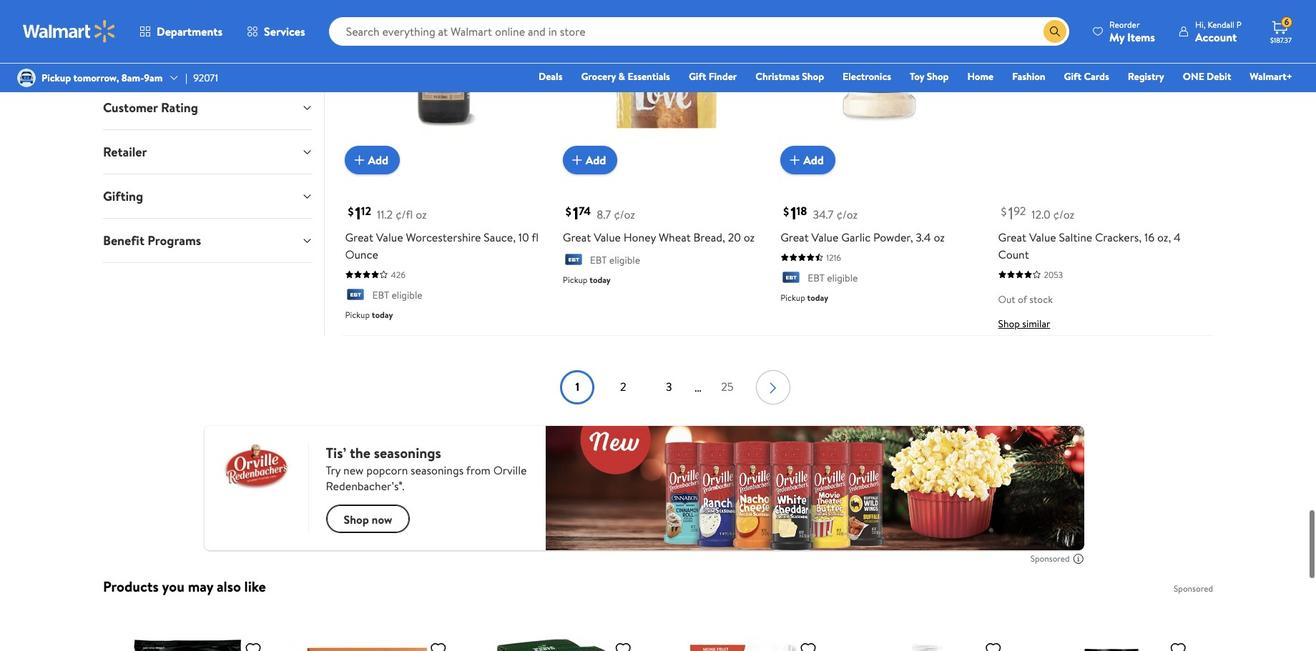 Task type: locate. For each thing, give the bounding box(es) containing it.
0 vertical spatial ebt image
[[563, 253, 584, 268]]

value inside '$ 1 74 8.7 ¢/oz great value honey wheat bread, 20 oz'
[[594, 229, 621, 244]]

search icon image
[[1049, 26, 1061, 37]]

toy shop link
[[903, 69, 955, 84]]

1 left 11.2
[[355, 200, 361, 224]]

tab up 92071 at the top left
[[92, 0, 324, 40]]

out of stock
[[998, 292, 1053, 306]]

ebt eligible down honey
[[590, 252, 640, 267]]

add to cart image up the 74
[[569, 151, 586, 168]]

gift for gift finder
[[689, 69, 706, 84]]

gift left the cards
[[1064, 69, 1082, 84]]

1 horizontal spatial sponsored
[[1174, 582, 1213, 594]]

value
[[376, 229, 403, 244], [594, 229, 621, 244], [812, 229, 839, 244], [1029, 229, 1056, 244]]

ad disclaimer and feedback image
[[1073, 553, 1084, 564]]

1 ¢/oz from the left
[[614, 206, 635, 222]]

1 vertical spatial pickup today
[[781, 291, 829, 303]]

great value honey wheat bread, 20 oz image
[[563, 0, 761, 162]]

add button up 12
[[345, 145, 400, 174]]

great inside $ 1 12 11.2 ¢/fl oz great value worcestershire sauce, 10 fl ounce
[[345, 229, 373, 244]]

¢/oz right 8.7
[[614, 206, 635, 222]]

2 tab from the top
[[92, 41, 324, 85]]

4 $ from the left
[[1001, 203, 1007, 219]]

1 left 8.7
[[573, 200, 579, 224]]

value down 8.7
[[594, 229, 621, 244]]

oz
[[416, 206, 427, 222], [744, 229, 755, 244], [934, 229, 945, 244]]

retailer tab
[[92, 130, 324, 173]]

out
[[998, 292, 1016, 306]]

ebt eligible down '1216'
[[808, 270, 858, 284]]

walmart+ link
[[1244, 69, 1299, 84]]

today down 8.7
[[590, 273, 611, 285]]

christmas shop
[[756, 69, 824, 84]]

1 horizontal spatial ¢/oz
[[837, 206, 858, 222]]

0 vertical spatial eligible
[[609, 252, 640, 267]]

benefit programs tab
[[92, 218, 324, 262]]

2 horizontal spatial pickup today
[[781, 291, 829, 303]]

10
[[518, 229, 529, 244]]

1 $ from the left
[[348, 203, 354, 219]]

12
[[361, 203, 371, 218]]

oz right '3.4'
[[934, 229, 945, 244]]

¢/oz right 12.0 in the right of the page
[[1053, 206, 1075, 222]]

0 vertical spatial ebt eligible
[[590, 252, 640, 267]]

0 horizontal spatial add button
[[345, 145, 400, 174]]

$ inside '$ 1 74 8.7 ¢/oz great value honey wheat bread, 20 oz'
[[566, 203, 571, 219]]

1 add button from the left
[[345, 145, 400, 174]]

2 horizontal spatial ¢/oz
[[1053, 206, 1075, 222]]

0 horizontal spatial ebt image
[[563, 253, 584, 268]]

$ 1 92 12.0 ¢/oz great value saltine crackers, 16 oz, 4 count
[[998, 200, 1181, 262]]

value inside '$ 1 92 12.0 ¢/oz great value saltine crackers, 16 oz, 4 count'
[[1029, 229, 1056, 244]]

of
[[1018, 292, 1027, 306]]

0 vertical spatial today
[[590, 273, 611, 285]]

great down the 74
[[563, 229, 591, 244]]

tab
[[92, 0, 324, 40], [92, 41, 324, 85]]

2 horizontal spatial ebt eligible
[[808, 270, 858, 284]]

add
[[368, 151, 388, 167], [586, 151, 606, 167], [803, 151, 824, 167]]

1 vertical spatial ebt image
[[781, 271, 802, 285]]

1 horizontal spatial ebt
[[590, 252, 607, 267]]

ebt eligible down 426
[[372, 287, 422, 302]]

add up 12
[[368, 151, 388, 167]]

$ inside $ 1 12 11.2 ¢/fl oz great value worcestershire sauce, 10 fl ounce
[[348, 203, 354, 219]]

great value saltine crackers, 16 oz, 4 count image
[[998, 0, 1196, 162]]

gift cards link
[[1058, 69, 1116, 84]]

eligible
[[609, 252, 640, 267], [827, 270, 858, 284], [392, 287, 422, 302]]

eligible down 426
[[392, 287, 422, 302]]

3 great from the left
[[781, 229, 809, 244]]

$ inside '$ 1 92 12.0 ¢/oz great value saltine crackers, 16 oz, 4 count'
[[1001, 203, 1007, 219]]

3 ¢/oz from the left
[[1053, 206, 1075, 222]]

eligible down honey
[[609, 252, 640, 267]]

2 add button from the left
[[563, 145, 618, 174]]

2 vertical spatial pickup today
[[345, 308, 393, 320]]

add button up 18
[[781, 145, 835, 174]]

p
[[1237, 18, 1242, 30]]

2 value from the left
[[594, 229, 621, 244]]

2 horizontal spatial add
[[803, 151, 824, 167]]

2 vertical spatial eligible
[[392, 287, 422, 302]]

4 value from the left
[[1029, 229, 1056, 244]]

benefit programs
[[103, 231, 201, 249]]

today for $ 1 12 11.2 ¢/fl oz great value worcestershire sauce, 10 fl ounce
[[372, 308, 393, 320]]

1 horizontal spatial add
[[586, 151, 606, 167]]

1 vertical spatial tab
[[92, 41, 324, 85]]

ebt image
[[563, 253, 584, 268], [781, 271, 802, 285]]

value inside $ 1 18 34.7 ¢/oz great value garlic powder, 3.4 oz
[[812, 229, 839, 244]]

2 great from the left
[[563, 229, 591, 244]]

shop right the christmas
[[802, 69, 824, 84]]

eligible down '1216'
[[827, 270, 858, 284]]

shop
[[802, 69, 824, 84], [927, 69, 949, 84], [998, 316, 1020, 330]]

value down 12.0 in the right of the page
[[1029, 229, 1056, 244]]

today down 426
[[372, 308, 393, 320]]

terra vegetable chips, sea salt, 6.8 oz image
[[106, 634, 268, 652]]

ebt right ebt icon
[[372, 287, 389, 302]]

grocery
[[581, 69, 616, 84]]

¢/oz inside $ 1 18 34.7 ¢/oz great value garlic powder, 3.4 oz
[[837, 206, 858, 222]]

1 add from the left
[[368, 151, 388, 167]]

1 horizontal spatial today
[[590, 273, 611, 285]]

gift left the finder
[[689, 69, 706, 84]]

1 horizontal spatial gift
[[1064, 69, 1082, 84]]

1 horizontal spatial add to cart image
[[786, 151, 803, 168]]

1 vertical spatial today
[[807, 291, 829, 303]]

cards
[[1084, 69, 1109, 84]]

1 for $ 1 92 12.0 ¢/oz great value saltine crackers, 16 oz, 4 count
[[1008, 200, 1014, 224]]

shop for christmas shop
[[802, 69, 824, 84]]

add to cart image up 18
[[786, 151, 803, 168]]

0 horizontal spatial sponsored
[[1031, 552, 1070, 565]]

great inside '$ 1 74 8.7 ¢/oz great value honey wheat bread, 20 oz'
[[563, 229, 591, 244]]

add up 18
[[803, 151, 824, 167]]

1 horizontal spatial pickup today
[[563, 273, 611, 285]]

add button
[[345, 145, 400, 174], [563, 145, 618, 174], [781, 145, 835, 174]]

tab down the departments
[[92, 41, 324, 85]]

great up count
[[998, 229, 1027, 244]]

6 $187.37
[[1270, 16, 1292, 45]]

2 horizontal spatial oz
[[934, 229, 945, 244]]

powder,
[[873, 229, 913, 244]]

wheat
[[659, 229, 691, 244]]

add button up the 74
[[563, 145, 618, 174]]

ebt
[[590, 252, 607, 267], [808, 270, 825, 284], [372, 287, 389, 302]]

oz right ¢/fl at the left of the page
[[416, 206, 427, 222]]

oz right 20
[[744, 229, 755, 244]]

ebt eligible
[[590, 252, 640, 267], [808, 270, 858, 284], [372, 287, 422, 302]]

walmart image
[[23, 20, 116, 43]]

value down 11.2
[[376, 229, 403, 244]]

1 left 2
[[575, 378, 579, 394]]

|
[[185, 71, 188, 85]]

0 horizontal spatial ¢/oz
[[614, 206, 635, 222]]

8.7
[[597, 206, 611, 222]]

 image
[[17, 69, 36, 87]]

registry
[[1128, 69, 1164, 84]]

1 horizontal spatial eligible
[[609, 252, 640, 267]]

shop similar
[[998, 316, 1050, 330]]

3 add button from the left
[[781, 145, 835, 174]]

great up ounce
[[345, 229, 373, 244]]

oz inside $ 1 18 34.7 ¢/oz great value garlic powder, 3.4 oz
[[934, 229, 945, 244]]

1
[[355, 200, 361, 224], [573, 200, 579, 224], [791, 200, 797, 224], [1008, 200, 1014, 224], [575, 378, 579, 394]]

coco5 orange hydration image
[[846, 634, 1008, 652]]

pickup today down 8.7
[[563, 273, 611, 285]]

kendall
[[1208, 18, 1235, 30]]

1 horizontal spatial oz
[[744, 229, 755, 244]]

2 add from the left
[[586, 151, 606, 167]]

shop down out
[[998, 316, 1020, 330]]

customer rating button
[[92, 85, 324, 129]]

1 inside $ 1 18 34.7 ¢/oz great value garlic powder, 3.4 oz
[[791, 200, 797, 224]]

sponsored up 'add to favorites list, bristot l'americano medium roast filter caffeinated ground coffee - pour-over/french press /drip coffee/8oz-226.8g' image
[[1174, 582, 1213, 594]]

3 value from the left
[[812, 229, 839, 244]]

$ inside $ 1 18 34.7 ¢/oz great value garlic powder, 3.4 oz
[[783, 203, 789, 219]]

3 $ from the left
[[783, 203, 789, 219]]

great inside $ 1 18 34.7 ¢/oz great value garlic powder, 3.4 oz
[[781, 229, 809, 244]]

1 vertical spatial ebt
[[808, 270, 825, 284]]

0 horizontal spatial shop
[[802, 69, 824, 84]]

value for $ 1 18 34.7 ¢/oz great value garlic powder, 3.4 oz
[[812, 229, 839, 244]]

gift finder
[[689, 69, 737, 84]]

$ left 18
[[783, 203, 789, 219]]

add up the 74
[[586, 151, 606, 167]]

$
[[348, 203, 354, 219], [566, 203, 571, 219], [783, 203, 789, 219], [1001, 203, 1007, 219]]

great for $ 1 74 8.7 ¢/oz great value honey wheat bread, 20 oz
[[563, 229, 591, 244]]

gift cards
[[1064, 69, 1109, 84]]

0 horizontal spatial today
[[372, 308, 393, 320]]

add to favorites list, bristot decaffeinated medium roast espresso capsules compatible with nespresso original machines | pack of 30 image
[[430, 640, 447, 652]]

one debit
[[1183, 69, 1231, 84]]

shop inside "link"
[[927, 69, 949, 84]]

great inside '$ 1 92 12.0 ¢/oz great value saltine crackers, 16 oz, 4 count'
[[998, 229, 1027, 244]]

pickup today
[[563, 273, 611, 285], [781, 291, 829, 303], [345, 308, 393, 320]]

tomorrow,
[[73, 71, 119, 85]]

¢/oz right 34.7
[[837, 206, 858, 222]]

$ 1 12 11.2 ¢/fl oz great value worcestershire sauce, 10 fl ounce
[[345, 200, 539, 262]]

1 horizontal spatial shop
[[927, 69, 949, 84]]

ebt image down 18
[[781, 271, 802, 285]]

1 left 12.0 in the right of the page
[[1008, 200, 1014, 224]]

electronics
[[843, 69, 891, 84]]

gift
[[689, 69, 706, 84], [1064, 69, 1082, 84]]

pickup
[[41, 71, 71, 85], [563, 273, 588, 285], [781, 291, 805, 303], [345, 308, 370, 320]]

services
[[264, 24, 305, 39]]

2 horizontal spatial ebt
[[808, 270, 825, 284]]

home link
[[961, 69, 1000, 84]]

¢/oz inside '$ 1 92 12.0 ¢/oz great value saltine crackers, 16 oz, 4 count'
[[1053, 206, 1075, 222]]

1 inside '$ 1 92 12.0 ¢/oz great value saltine crackers, 16 oz, 4 count'
[[1008, 200, 1014, 224]]

2 ¢/oz from the left
[[837, 206, 858, 222]]

1 for $ 1 12 11.2 ¢/fl oz great value worcestershire sauce, 10 fl ounce
[[355, 200, 361, 224]]

0 horizontal spatial ebt eligible
[[372, 287, 422, 302]]

1 for $ 1 74 8.7 ¢/oz great value honey wheat bread, 20 oz
[[573, 200, 579, 224]]

add button for $ 1 18 34.7 ¢/oz great value garlic powder, 3.4 oz
[[781, 145, 835, 174]]

sponsored left ad disclaimer and feedback image
[[1031, 552, 1070, 565]]

¢/oz inside '$ 1 74 8.7 ¢/oz great value honey wheat bread, 20 oz'
[[614, 206, 635, 222]]

1 great from the left
[[345, 229, 373, 244]]

2 gift from the left
[[1064, 69, 1082, 84]]

add to cart image
[[351, 151, 368, 168]]

great down 18
[[781, 229, 809, 244]]

1 horizontal spatial add button
[[563, 145, 618, 174]]

2 add to cart image from the left
[[786, 151, 803, 168]]

home
[[967, 69, 994, 84]]

1 inside '$ 1 74 8.7 ¢/oz great value honey wheat bread, 20 oz'
[[573, 200, 579, 224]]

shop right 'toy'
[[927, 69, 949, 84]]

3
[[666, 378, 672, 394]]

0 horizontal spatial add to cart image
[[569, 151, 586, 168]]

0 vertical spatial tab
[[92, 0, 324, 40]]

add to favorites list, coco5 orange hydration image
[[985, 640, 1002, 652]]

2 vertical spatial today
[[372, 308, 393, 320]]

4 great from the left
[[998, 229, 1027, 244]]

$ left the 74
[[566, 203, 571, 219]]

0 horizontal spatial gift
[[689, 69, 706, 84]]

2 horizontal spatial eligible
[[827, 270, 858, 284]]

0 vertical spatial sponsored
[[1031, 552, 1070, 565]]

1 horizontal spatial ebt eligible
[[590, 252, 640, 267]]

worcestershire
[[406, 229, 481, 244]]

1 inside $ 1 12 11.2 ¢/fl oz great value worcestershire sauce, 10 fl ounce
[[355, 200, 361, 224]]

0 horizontal spatial add
[[368, 151, 388, 167]]

1 vertical spatial eligible
[[827, 270, 858, 284]]

2 vertical spatial ebt eligible
[[372, 287, 422, 302]]

similar
[[1022, 316, 1050, 330]]

bristot decaffeinated medium roast espresso capsules compatible with nespresso original machines | pack of 30 image
[[291, 634, 453, 652]]

count
[[998, 246, 1029, 262]]

1 add to cart image from the left
[[569, 151, 586, 168]]

0 horizontal spatial eligible
[[392, 287, 422, 302]]

ebt down 8.7
[[590, 252, 607, 267]]

2 horizontal spatial today
[[807, 291, 829, 303]]

departments button
[[127, 14, 235, 49]]

value for $ 1 92 12.0 ¢/oz great value saltine crackers, 16 oz, 4 count
[[1029, 229, 1056, 244]]

9am
[[144, 71, 163, 85]]

pickup today down ebt icon
[[345, 308, 393, 320]]

1 value from the left
[[376, 229, 403, 244]]

1 left 34.7
[[791, 200, 797, 224]]

today down '1216'
[[807, 291, 829, 303]]

$ for $ 1 92 12.0 ¢/oz great value saltine crackers, 16 oz, 4 count
[[1001, 203, 1007, 219]]

2 $ from the left
[[566, 203, 571, 219]]

0 horizontal spatial ebt
[[372, 287, 389, 302]]

add to cart image
[[569, 151, 586, 168], [786, 151, 803, 168]]

$ left 92 on the right
[[1001, 203, 1007, 219]]

garlic
[[841, 229, 871, 244]]

ebt for $ 1 18 34.7 ¢/oz great value garlic powder, 3.4 oz
[[808, 270, 825, 284]]

2
[[620, 378, 626, 394]]

1 vertical spatial ebt eligible
[[808, 270, 858, 284]]

2 horizontal spatial add button
[[781, 145, 835, 174]]

ebt down 34.7
[[808, 270, 825, 284]]

0 vertical spatial pickup today
[[563, 273, 611, 285]]

like
[[244, 576, 266, 596]]

deals
[[539, 69, 563, 84]]

value up '1216'
[[812, 229, 839, 244]]

3 add from the left
[[803, 151, 824, 167]]

2 vertical spatial ebt
[[372, 287, 389, 302]]

honey
[[624, 229, 656, 244]]

1 gift from the left
[[689, 69, 706, 84]]

registry link
[[1121, 69, 1171, 84]]

pickup today down '1216'
[[781, 291, 829, 303]]

$ left 12
[[348, 203, 354, 219]]

ebt image down the 74
[[563, 253, 584, 268]]

0 horizontal spatial oz
[[416, 206, 427, 222]]

add for $ 1 18 34.7 ¢/oz great value garlic powder, 3.4 oz
[[803, 151, 824, 167]]

0 horizontal spatial pickup today
[[345, 308, 393, 320]]



Task type: describe. For each thing, give the bounding box(es) containing it.
next page image
[[765, 376, 782, 399]]

fashion
[[1012, 69, 1046, 84]]

18
[[797, 203, 807, 218]]

pickup today for $ 1 12 11.2 ¢/fl oz great value worcestershire sauce, 10 fl ounce
[[345, 308, 393, 320]]

$ for $ 1 18 34.7 ¢/oz great value garlic powder, 3.4 oz
[[783, 203, 789, 219]]

items
[[1127, 29, 1155, 45]]

customer rating tab
[[92, 85, 324, 129]]

benefit programs button
[[92, 218, 324, 262]]

pickup today for $ 1 18 34.7 ¢/oz great value garlic powder, 3.4 oz
[[781, 291, 829, 303]]

great for $ 1 92 12.0 ¢/oz great value saltine crackers, 16 oz, 4 count
[[998, 229, 1027, 244]]

34.7
[[813, 206, 834, 222]]

bristot l'americano medium roast filter caffeinated ground coffee - pour-over/french press /drip coffee/8oz-226.8g image
[[1031, 634, 1193, 652]]

add to cart image for 74
[[569, 151, 586, 168]]

stock
[[1030, 292, 1053, 306]]

2053
[[1044, 268, 1063, 280]]

$ for $ 1 74 8.7 ¢/oz great value honey wheat bread, 20 oz
[[566, 203, 571, 219]]

gift finder link
[[682, 69, 743, 84]]

christmas shop link
[[749, 69, 831, 84]]

ebt eligible for $ 1 18 34.7 ¢/oz great value garlic powder, 3.4 oz
[[808, 270, 858, 284]]

eligible for $ 1 12 11.2 ¢/fl oz great value worcestershire sauce, 10 fl ounce
[[392, 287, 422, 302]]

one debit link
[[1177, 69, 1238, 84]]

add for $ 1 12 11.2 ¢/fl oz great value worcestershire sauce, 10 fl ounce
[[368, 151, 388, 167]]

great for $ 1 18 34.7 ¢/oz great value garlic powder, 3.4 oz
[[781, 229, 809, 244]]

toy shop
[[910, 69, 949, 84]]

pickup tomorrow, 8am-9am
[[41, 71, 163, 85]]

my
[[1110, 29, 1125, 45]]

today for $ 1 18 34.7 ¢/oz great value garlic powder, 3.4 oz
[[807, 291, 829, 303]]

¢/oz for $ 1 18 34.7 ¢/oz great value garlic powder, 3.4 oz
[[837, 206, 858, 222]]

2 link
[[606, 370, 640, 404]]

add button for $ 1 12 11.2 ¢/fl oz great value worcestershire sauce, 10 fl ounce
[[345, 145, 400, 174]]

426
[[391, 268, 405, 280]]

1 for $ 1 18 34.7 ¢/oz great value garlic powder, 3.4 oz
[[791, 200, 797, 224]]

oz inside '$ 1 74 8.7 ¢/oz great value honey wheat bread, 20 oz'
[[744, 229, 755, 244]]

3 link
[[652, 370, 686, 404]]

Search search field
[[329, 17, 1069, 46]]

retailer
[[103, 143, 147, 160]]

¢/oz for $ 1 92 12.0 ¢/oz great value saltine crackers, 16 oz, 4 count
[[1053, 206, 1075, 222]]

add to cart image for 18
[[786, 151, 803, 168]]

6
[[1284, 16, 1289, 28]]

customer
[[103, 98, 158, 116]]

74
[[579, 203, 591, 218]]

1 inside "link"
[[575, 378, 579, 394]]

16
[[1145, 229, 1155, 244]]

1 horizontal spatial ebt image
[[781, 271, 802, 285]]

programs
[[148, 231, 201, 249]]

swerve monk fruit all-purpose granular sugar replacement sweetener, 24 ounce bag image
[[661, 634, 823, 652]]

ebt for $ 1 12 11.2 ¢/fl oz great value worcestershire sauce, 10 fl ounce
[[372, 287, 389, 302]]

reorder my items
[[1110, 18, 1155, 45]]

add to favorites list, bristot l'americano medium roast filter caffeinated ground coffee - pour-over/french press /drip coffee/8oz-226.8g image
[[1170, 640, 1187, 652]]

electronics link
[[836, 69, 898, 84]]

fl
[[532, 229, 539, 244]]

gifting button
[[92, 174, 324, 218]]

gifting tab
[[92, 174, 324, 218]]

reorder
[[1110, 18, 1140, 30]]

0 vertical spatial ebt
[[590, 252, 607, 267]]

ounce
[[345, 246, 378, 262]]

1 link
[[560, 370, 595, 404]]

great value garlic powder, 3.4 oz image
[[781, 0, 978, 162]]

12.0
[[1032, 206, 1051, 222]]

1 vertical spatial sponsored
[[1174, 582, 1213, 594]]

92
[[1014, 203, 1026, 218]]

products you may also like
[[103, 576, 266, 596]]

gifting
[[103, 187, 143, 205]]

$ for $ 1 12 11.2 ¢/fl oz great value worcestershire sauce, 10 fl ounce
[[348, 203, 354, 219]]

| 92071
[[185, 71, 218, 85]]

oz,
[[1157, 229, 1171, 244]]

great value worcestershire sauce, 10 fl ounce image
[[345, 0, 543, 162]]

sauce,
[[484, 229, 516, 244]]

benefit
[[103, 231, 144, 249]]

one
[[1183, 69, 1204, 84]]

1216
[[826, 251, 841, 263]]

$ 1 18 34.7 ¢/oz great value garlic powder, 3.4 oz
[[781, 200, 945, 244]]

rating
[[161, 98, 198, 116]]

services button
[[235, 14, 317, 49]]

$ 1 74 8.7 ¢/oz great value honey wheat bread, 20 oz
[[563, 200, 755, 244]]

20
[[728, 229, 741, 244]]

debit
[[1207, 69, 1231, 84]]

eligible for $ 1 18 34.7 ¢/oz great value garlic powder, 3.4 oz
[[827, 270, 858, 284]]

account
[[1195, 29, 1237, 45]]

¢/oz for $ 1 74 8.7 ¢/oz great value honey wheat bread, 20 oz
[[614, 206, 635, 222]]

grocery & essentials link
[[575, 69, 677, 84]]

4
[[1174, 229, 1181, 244]]

3.4
[[916, 229, 931, 244]]

crackers,
[[1095, 229, 1142, 244]]

add to favorites list, terra vegetable chips, sea salt, 6.8 oz image
[[245, 640, 262, 652]]

walmart+
[[1250, 69, 1293, 84]]

add to favorites list, swerve monk fruit all-purpose granular sugar replacement sweetener, 24 ounce bag image
[[800, 640, 817, 652]]

departments
[[157, 24, 223, 39]]

value inside $ 1 12 11.2 ¢/fl oz great value worcestershire sauce, 10 fl ounce
[[376, 229, 403, 244]]

8am-
[[121, 71, 144, 85]]

1 tab from the top
[[92, 0, 324, 40]]

whole earth stevia leaf and monk fruit sweetener, sugar substitute, zero calorie sweetener, 80 packets (pack of 2) image
[[476, 634, 638, 652]]

92071
[[193, 71, 218, 85]]

essentials
[[628, 69, 670, 84]]

ebt eligible for $ 1 12 11.2 ¢/fl oz great value worcestershire sauce, 10 fl ounce
[[372, 287, 422, 302]]

deals link
[[532, 69, 569, 84]]

2 horizontal spatial shop
[[998, 316, 1020, 330]]

¢/fl
[[396, 206, 413, 222]]

customer rating
[[103, 98, 198, 116]]

gift for gift cards
[[1064, 69, 1082, 84]]

add to favorites list, whole earth stevia leaf and monk fruit sweetener, sugar substitute, zero calorie sweetener, 80 packets (pack of 2) image
[[615, 640, 632, 652]]

hi,
[[1195, 18, 1206, 30]]

&
[[618, 69, 625, 84]]

you
[[162, 576, 184, 596]]

retailer button
[[92, 130, 324, 173]]

ebt image
[[345, 288, 367, 303]]

also
[[217, 576, 241, 596]]

fashion link
[[1006, 69, 1052, 84]]

products
[[103, 576, 159, 596]]

shop similar button
[[998, 316, 1050, 330]]

$187.37
[[1270, 35, 1292, 45]]

Walmart Site-Wide search field
[[329, 17, 1069, 46]]

oz inside $ 1 12 11.2 ¢/fl oz great value worcestershire sauce, 10 fl ounce
[[416, 206, 427, 222]]

value for $ 1 74 8.7 ¢/oz great value honey wheat bread, 20 oz
[[594, 229, 621, 244]]

saltine
[[1059, 229, 1092, 244]]

11.2
[[377, 206, 393, 222]]

shop for toy shop
[[927, 69, 949, 84]]

grocery & essentials
[[581, 69, 670, 84]]



Task type: vqa. For each thing, say whether or not it's contained in the screenshot.
the left on
no



